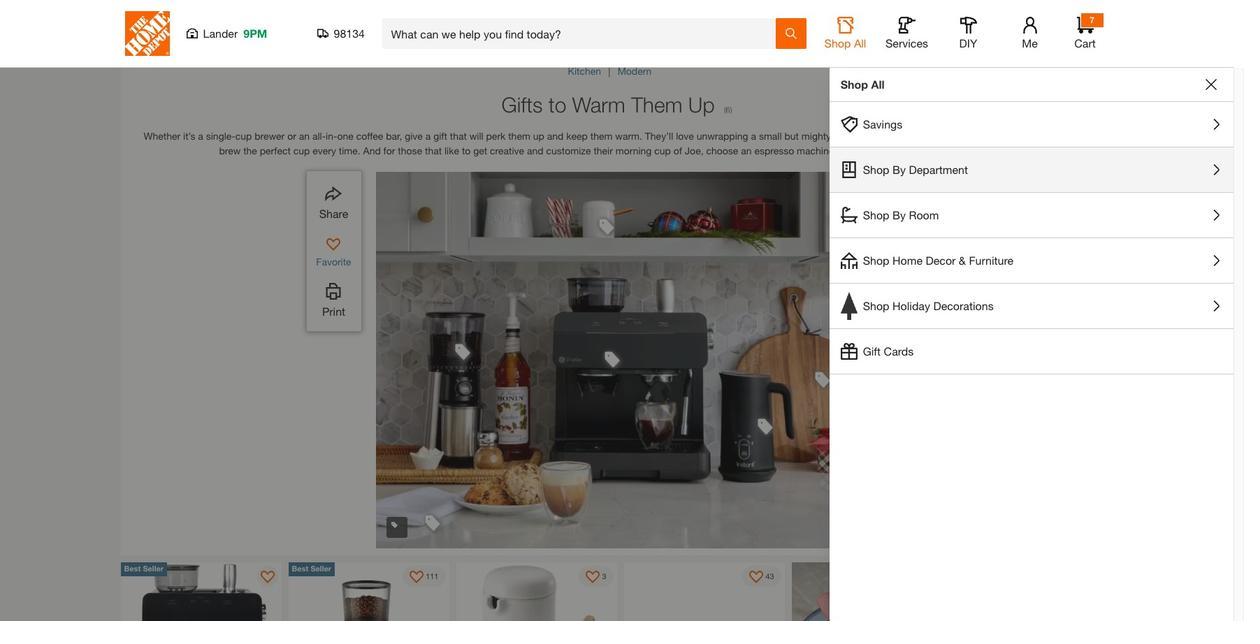 Task type: locate. For each thing, give the bounding box(es) containing it.
me button
[[1008, 17, 1053, 50]]

to left the get
[[462, 145, 471, 157]]

0 horizontal spatial best seller
[[124, 564, 164, 574]]

0 vertical spatial kitchen
[[248, 19, 281, 31]]

joe,
[[685, 145, 704, 157]]

1 horizontal spatial them
[[591, 130, 613, 142]]

1 coffee from the left
[[356, 130, 383, 142]]

cup
[[235, 130, 252, 142], [294, 145, 310, 157], [655, 145, 671, 157]]

all up the savings
[[872, 78, 885, 91]]

get
[[474, 145, 488, 157]]

an right choose
[[741, 145, 752, 157]]

lander 9pm
[[203, 27, 267, 40]]

1 vertical spatial to
[[462, 145, 471, 157]]

1 vertical spatial kitchen link
[[568, 65, 604, 77]]

shop left services
[[825, 36, 851, 50]]

gift cards link
[[830, 329, 1234, 374]]

of right "set"
[[935, 145, 944, 157]]

shop home decor & furniture button
[[830, 238, 1234, 283]]

icon image
[[386, 518, 398, 529]]

0 vertical spatial room
[[204, 19, 230, 31]]

seller
[[143, 564, 164, 574], [311, 564, 332, 574]]

and down the up at top
[[527, 145, 544, 157]]

specialty
[[947, 145, 985, 157]]

they'll
[[645, 130, 674, 142]]

them up their
[[591, 130, 613, 142]]

their
[[594, 145, 613, 157]]

0 vertical spatial by
[[893, 163, 906, 176]]

them
[[509, 130, 531, 142], [591, 130, 613, 142]]

2 best from the left
[[292, 564, 309, 574]]

1 seller from the left
[[143, 564, 164, 574]]

a left milk
[[840, 145, 845, 157]]

home left "decor"
[[893, 254, 923, 267]]

0 horizontal spatial kitchen
[[248, 19, 281, 31]]

best seller
[[124, 564, 164, 574], [292, 564, 332, 574]]

1 vertical spatial all
[[872, 78, 885, 91]]

bar,
[[386, 130, 402, 142]]

by down the shop by department
[[893, 208, 906, 222]]

0 vertical spatial or
[[288, 130, 296, 142]]

more
[[1049, 130, 1071, 142]]

and right the ninja
[[1029, 130, 1046, 142]]

2 by from the top
[[893, 208, 906, 222]]

1 vertical spatial room
[[909, 208, 940, 222]]

1 horizontal spatial kitchen link
[[568, 65, 604, 77]]

shop by room button
[[830, 193, 1234, 238]]

one
[[337, 130, 354, 142]]

in-
[[326, 130, 337, 142]]

or up perfect
[[288, 130, 296, 142]]

choose
[[707, 145, 739, 157]]

by
[[191, 19, 201, 31]]

2 best seller from the left
[[292, 564, 332, 574]]

1 horizontal spatial coffee
[[834, 130, 861, 142]]

those
[[398, 145, 422, 157]]

cup up the
[[235, 130, 252, 142]]

cup left every
[[294, 145, 310, 157]]

0 horizontal spatial to
[[462, 145, 471, 157]]

and
[[547, 130, 564, 142], [1029, 130, 1046, 142], [527, 145, 544, 157]]

0 vertical spatial shop all
[[825, 36, 867, 50]]

1 best seller from the left
[[124, 564, 164, 574]]

1 horizontal spatial kitchen
[[568, 65, 601, 77]]

me
[[1023, 36, 1038, 50]]

1 horizontal spatial best
[[292, 564, 309, 574]]

0 horizontal spatial an
[[299, 130, 310, 142]]

0 horizontal spatial of
[[674, 145, 683, 157]]

will
[[470, 130, 484, 142]]

2 seller from the left
[[311, 564, 332, 574]]

shop by department
[[863, 163, 969, 176]]

cup down 'they'll'
[[655, 145, 671, 157]]

that down gift
[[425, 145, 442, 157]]

0 horizontal spatial them
[[509, 130, 531, 142]]

background image
[[376, 172, 858, 549]]

1 horizontal spatial to
[[549, 92, 567, 117]]

keurig,
[[927, 130, 958, 142]]

love
[[676, 130, 694, 142]]

9pm
[[244, 27, 267, 40]]

and right the up at top
[[547, 130, 564, 142]]

lander
[[203, 27, 238, 40]]

brew
[[219, 145, 241, 157]]

customize
[[547, 145, 591, 157]]

kitchen link right lander
[[248, 19, 281, 31]]

best
[[124, 564, 141, 574], [292, 564, 309, 574]]

0 vertical spatial home
[[121, 19, 147, 31]]

set
[[919, 145, 933, 157]]

gift cards
[[863, 345, 914, 358]]

0 vertical spatial all
[[855, 36, 867, 50]]

0 horizontal spatial coffee
[[356, 130, 383, 142]]

by
[[893, 163, 906, 176], [893, 208, 906, 222]]

0 horizontal spatial cup
[[235, 130, 252, 142]]

of
[[674, 145, 683, 157], [935, 145, 944, 157]]

1 horizontal spatial best seller
[[292, 564, 332, 574]]

0 horizontal spatial seller
[[143, 564, 164, 574]]

0 horizontal spatial or
[[288, 130, 296, 142]]

1 horizontal spatial cup
[[294, 145, 310, 157]]

0 horizontal spatial room
[[204, 19, 230, 31]]

1 best from the left
[[124, 564, 141, 574]]

( 6 )
[[724, 105, 732, 114]]

0 horizontal spatial best
[[124, 564, 141, 574]]

gifts
[[502, 92, 543, 117]]

shop holiday decorations button
[[830, 284, 1234, 329]]

decor
[[926, 254, 956, 267]]

6
[[726, 105, 731, 114]]

kitchen up warm
[[568, 65, 601, 77]]

kitchen link
[[248, 19, 281, 31], [568, 65, 604, 77]]

ninja
[[1005, 130, 1027, 142]]

0 horizontal spatial all
[[855, 36, 867, 50]]

kitchen link up warm
[[568, 65, 604, 77]]

1 horizontal spatial of
[[935, 145, 944, 157]]

round paddleboard image
[[624, 563, 785, 622]]

that up like
[[450, 130, 467, 142]]

shop down the shop by department
[[863, 208, 890, 222]]

all-
[[313, 130, 326, 142]]

by inside shop by department button
[[893, 163, 906, 176]]

coffee up and
[[356, 130, 383, 142]]

coffee up milk
[[834, 130, 861, 142]]

1 vertical spatial home
[[893, 254, 923, 267]]

1 horizontal spatial home
[[893, 254, 923, 267]]

1 horizontal spatial seller
[[311, 564, 332, 574]]

espresso
[[755, 145, 795, 157]]

warm
[[573, 92, 626, 117]]

1 vertical spatial kitchen
[[568, 65, 601, 77]]

1 horizontal spatial an
[[741, 145, 752, 157]]

1 vertical spatial by
[[893, 208, 906, 222]]

by inside shop by room button
[[893, 208, 906, 222]]

shop home decor & furniture
[[863, 254, 1014, 267]]

print button
[[311, 280, 357, 320]]

of down love
[[674, 145, 683, 157]]

cards
[[884, 345, 914, 358]]

best seller for 16 oz. stainless steel conical coffee grinder with adjustable settings image
[[292, 564, 332, 574]]

1 by from the top
[[893, 163, 906, 176]]

coffee
[[356, 130, 383, 142], [834, 130, 861, 142]]

an
[[299, 130, 310, 142], [741, 145, 752, 157]]

up
[[533, 130, 545, 142]]

shop holiday decorations
[[863, 299, 994, 313]]

room right 'by'
[[204, 19, 230, 31]]

room inside button
[[909, 208, 940, 222]]

shop
[[165, 19, 188, 31], [825, 36, 851, 50], [841, 78, 869, 91], [863, 163, 890, 176], [863, 208, 890, 222], [863, 254, 890, 267], [863, 299, 890, 313]]

1 them from the left
[[509, 130, 531, 142]]

1 horizontal spatial all
[[872, 78, 885, 91]]

1 vertical spatial or
[[900, 145, 909, 157]]

to right gifts
[[549, 92, 567, 117]]

or down from
[[900, 145, 909, 157]]

all left services
[[855, 36, 867, 50]]

home left 'by'
[[121, 19, 147, 31]]

them up creative
[[509, 130, 531, 142]]

1 horizontal spatial room
[[909, 208, 940, 222]]

feedback link image
[[1226, 236, 1245, 312]]

but
[[785, 130, 799, 142]]

unwrapping
[[697, 130, 749, 142]]

2 horizontal spatial and
[[1029, 130, 1046, 142]]

them
[[632, 92, 683, 117]]

by for department
[[893, 163, 906, 176]]

0 horizontal spatial home
[[121, 19, 147, 31]]

every
[[313, 145, 336, 157]]

menu
[[830, 102, 1234, 375]]

by down frother
[[893, 163, 906, 176]]

machine
[[864, 130, 901, 142]]

holiday
[[893, 299, 931, 313]]

all
[[855, 36, 867, 50], [872, 78, 885, 91]]

a left "set"
[[911, 145, 917, 157]]

shop all left services
[[825, 36, 867, 50]]

small
[[759, 130, 782, 142]]

shop all up the savings
[[841, 78, 885, 91]]

that right more
[[1074, 130, 1091, 142]]

kitchen right lander
[[248, 19, 281, 31]]

0 vertical spatial kitchen link
[[248, 19, 281, 31]]

1- cup semi automatic espresso machine in black with built-in grinder, frother, frothing pitcher, and wifi connected image
[[121, 563, 281, 622]]

the home depot logo image
[[125, 11, 170, 56]]

brewer
[[255, 130, 285, 142]]

shop all
[[825, 36, 867, 50], [841, 78, 885, 91]]

by for room
[[893, 208, 906, 222]]

18 in. x 18 in.  polyester poplin napkin (10-pack) image
[[792, 563, 953, 622]]

kitchen
[[248, 19, 281, 31], [568, 65, 601, 77]]

an left all-
[[299, 130, 310, 142]]

1 vertical spatial shop all
[[841, 78, 885, 91]]

room down the shop by department
[[909, 208, 940, 222]]

room
[[204, 19, 230, 31], [909, 208, 940, 222]]

services button
[[885, 17, 930, 50]]

to
[[549, 92, 567, 117], [462, 145, 471, 157]]



Task type: describe. For each thing, give the bounding box(es) containing it.
decorations
[[934, 299, 994, 313]]

perfect
[[260, 145, 291, 157]]

1 horizontal spatial and
[[547, 130, 564, 142]]

0 horizontal spatial and
[[527, 145, 544, 157]]

2 coffee from the left
[[834, 130, 861, 142]]

home inside button
[[893, 254, 923, 267]]

shop right shop holiday decorations preview icon
[[863, 299, 890, 313]]

seller for 1- cup semi automatic espresso machine in black with built-in grinder, frother, frothing pitcher, and wifi connected image
[[143, 564, 164, 574]]

16 oz. stainless steel conical coffee grinder with adjustable settings image
[[288, 563, 449, 622]]

to inside whether it's a single-cup brewer or an all-in-one coffee bar, give a gift that will perk them up and keep them warm. they'll love unwrapping a small but mighty coffee machine from keurig, cuisinart, ninja and more that brew the perfect cup every time. and for those that like to get creative and customize their morning cup of joe, choose an espresso machine, a milk frother or a set of specialty mugs.
[[462, 145, 471, 157]]

shop by department button
[[830, 148, 1234, 192]]

home link
[[121, 19, 147, 31]]

it's
[[183, 130, 195, 142]]

(
[[724, 105, 726, 114]]

warm.
[[616, 130, 643, 142]]

like
[[445, 145, 459, 157]]

gifts to warm them up
[[502, 92, 715, 117]]

shop by room link
[[165, 19, 230, 31]]

shop all inside shop all button
[[825, 36, 867, 50]]

7
[[1090, 15, 1095, 25]]

the
[[243, 145, 257, 157]]

for
[[384, 145, 395, 157]]

menu containing savings
[[830, 102, 1234, 375]]

best for 16 oz. stainless steel conical coffee grinder with adjustable settings image
[[292, 564, 309, 574]]

2 horizontal spatial cup
[[655, 145, 671, 157]]

0 horizontal spatial that
[[425, 145, 442, 157]]

modern
[[618, 65, 652, 77]]

room for shop by room
[[204, 19, 230, 31]]

drawer close image
[[1206, 79, 1218, 90]]

shop down frother
[[863, 163, 890, 176]]

1 vertical spatial an
[[741, 145, 752, 157]]

whether it's a single-cup brewer or an all-in-one coffee bar, give a gift that will perk them up and keep them warm. they'll love unwrapping a small but mighty coffee machine from keurig, cuisinart, ninja and more that brew the perfect cup every time. and for those that like to get creative and customize their morning cup of joe, choose an espresso machine, a milk frother or a set of specialty mugs.
[[144, 130, 1091, 157]]

diy
[[960, 36, 978, 50]]

whether
[[144, 130, 181, 142]]

2 horizontal spatial that
[[1074, 130, 1091, 142]]

frother
[[868, 145, 897, 157]]

0 vertical spatial to
[[549, 92, 567, 117]]

What can we help you find today? search field
[[391, 19, 775, 48]]

mugs.
[[988, 145, 1015, 157]]

shop by room
[[863, 208, 940, 222]]

kitchen for the leftmost 'kitchen' link
[[248, 19, 281, 31]]

1 horizontal spatial or
[[900, 145, 909, 157]]

cart 7
[[1075, 15, 1096, 50]]

seller for 16 oz. stainless steel conical coffee grinder with adjustable settings image
[[311, 564, 332, 574]]

gift
[[434, 130, 447, 142]]

print
[[322, 305, 346, 318]]

room for shop by room
[[909, 208, 940, 222]]

shop by room
[[165, 19, 230, 31]]

time.
[[339, 145, 361, 157]]

shop up the savings
[[841, 78, 869, 91]]

0 horizontal spatial kitchen link
[[248, 19, 281, 31]]

share
[[319, 207, 348, 220]]

keep
[[567, 130, 588, 142]]

furniture
[[970, 254, 1014, 267]]

2 them from the left
[[591, 130, 613, 142]]

a right it's at the top left of the page
[[198, 130, 203, 142]]

a left gift
[[426, 130, 431, 142]]

best seller for 1- cup semi automatic espresso machine in black with built-in grinder, frother, frothing pitcher, and wifi connected image
[[124, 564, 164, 574]]

2 of from the left
[[935, 145, 944, 157]]

cuisinart,
[[960, 130, 1002, 142]]

milk
[[848, 145, 866, 157]]

kitchen for bottom 'kitchen' link
[[568, 65, 601, 77]]

1 horizontal spatial that
[[450, 130, 467, 142]]

6.7 oz. matte white ceramic coffee and tea sugar and creamer set image
[[456, 563, 617, 622]]

gift
[[863, 345, 881, 358]]

&
[[959, 254, 966, 267]]

a left small
[[751, 130, 757, 142]]

shop left 'by'
[[165, 19, 188, 31]]

single-
[[206, 130, 236, 142]]

shop down shop by room
[[863, 254, 890, 267]]

machine,
[[797, 145, 837, 157]]

department
[[909, 163, 969, 176]]

mighty
[[802, 130, 832, 142]]

best for 1- cup semi automatic espresso machine in black with built-in grinder, frother, frothing pitcher, and wifi connected image
[[124, 564, 141, 574]]

1 of from the left
[[674, 145, 683, 157]]

shop all button
[[823, 17, 868, 50]]

services
[[886, 36, 929, 50]]

share button
[[308, 183, 360, 222]]

shop holiday decorations preview image
[[841, 292, 858, 320]]

98134 button
[[317, 27, 365, 41]]

all inside button
[[855, 36, 867, 50]]

morning
[[616, 145, 652, 157]]

modern link
[[618, 65, 652, 77]]

savings button
[[830, 102, 1234, 147]]

up
[[689, 92, 715, 117]]

)
[[731, 105, 732, 114]]

and
[[363, 145, 381, 157]]

from
[[904, 130, 924, 142]]

give
[[405, 130, 423, 142]]

savings
[[863, 117, 903, 131]]

cart
[[1075, 36, 1096, 50]]

98134
[[334, 27, 365, 40]]

0 vertical spatial an
[[299, 130, 310, 142]]

diy button
[[947, 17, 991, 50]]

perk
[[486, 130, 506, 142]]



Task type: vqa. For each thing, say whether or not it's contained in the screenshot.
right Seller
yes



